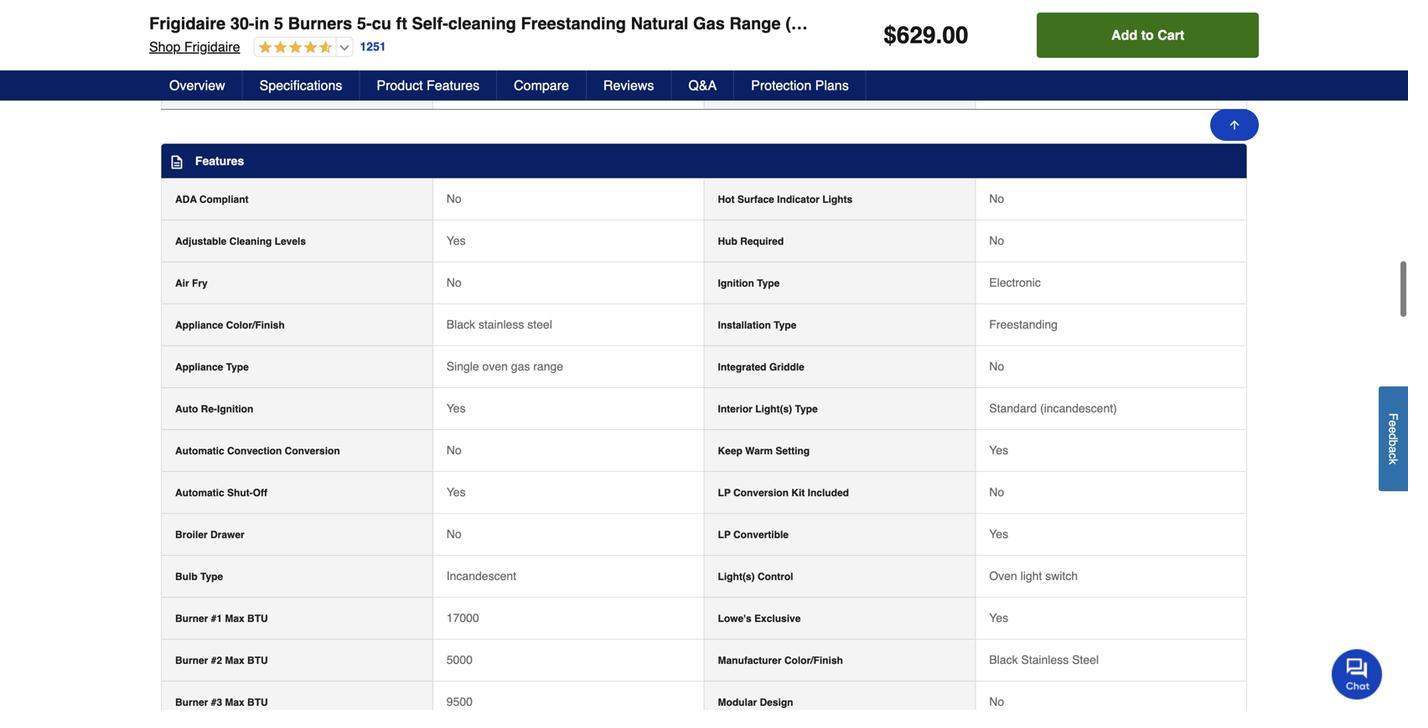 Task type: locate. For each thing, give the bounding box(es) containing it.
freestanding
[[521, 14, 626, 33], [990, 318, 1058, 331]]

oven
[[483, 360, 508, 373]]

conversion left kit
[[734, 487, 789, 499]]

k
[[1387, 459, 1401, 465]]

shop frigidaire
[[149, 39, 240, 55]]

color/finish up appliance type
[[226, 320, 285, 331]]

0 vertical spatial conversion
[[285, 445, 340, 457]]

btu right the #3
[[247, 697, 268, 709]]

features right the product
[[427, 78, 480, 93]]

griddle
[[770, 361, 805, 373]]

btu for 5000
[[247, 655, 268, 667]]

f e e d b a c k
[[1387, 413, 1401, 465]]

self-
[[412, 14, 448, 33]]

levels
[[275, 236, 306, 247]]

hub required
[[718, 236, 784, 247]]

type down 'appliance color/finish' in the top of the page
[[226, 361, 249, 373]]

e up d
[[1387, 420, 1401, 427]]

2 vertical spatial btu
[[247, 697, 268, 709]]

e up b
[[1387, 427, 1401, 434]]

add to cart button
[[1037, 13, 1259, 58]]

5000
[[447, 653, 473, 667]]

0 vertical spatial light(s)
[[756, 403, 793, 415]]

burner #2 max btu
[[175, 655, 268, 667]]

appliance for single oven gas range
[[175, 361, 223, 373]]

chat invite button image
[[1332, 649, 1384, 700]]

0 horizontal spatial features
[[195, 154, 244, 168]]

burner left #1
[[175, 613, 208, 625]]

fry
[[192, 278, 208, 289]]

appliance up re-
[[175, 361, 223, 373]]

2 vertical spatial max
[[225, 697, 245, 709]]

lp down keep
[[718, 487, 731, 499]]

0 vertical spatial stainless
[[841, 14, 914, 33]]

protection plans
[[751, 78, 849, 93]]

yes
[[447, 234, 466, 247], [447, 402, 466, 415], [990, 444, 1009, 457], [447, 486, 466, 499], [990, 527, 1009, 541], [990, 611, 1009, 625]]

features
[[427, 78, 480, 93], [195, 154, 244, 168]]

1 vertical spatial black
[[990, 653, 1018, 667]]

steel
[[1073, 653, 1099, 667]]

1 horizontal spatial conversion
[[734, 487, 789, 499]]

1 vertical spatial appliance
[[175, 361, 223, 373]]

(inches) right depth
[[207, 83, 245, 95]]

2 appliance from the top
[[175, 361, 223, 373]]

0 vertical spatial automatic
[[175, 445, 224, 457]]

1 vertical spatial color/finish
[[785, 655, 843, 667]]

steel)
[[919, 14, 965, 33]]

keep
[[718, 445, 743, 457]]

1 vertical spatial ignition
[[217, 403, 253, 415]]

9500
[[447, 695, 473, 709]]

0 vertical spatial black
[[447, 318, 475, 331]]

ignition down hub
[[718, 278, 755, 289]]

automatic down re-
[[175, 445, 224, 457]]

required
[[741, 236, 784, 247]]

lowe's exclusive
[[718, 613, 801, 625]]

freestanding up compare button
[[521, 14, 626, 33]]

warm
[[746, 445, 773, 457]]

ignition up convection
[[217, 403, 253, 415]]

frigidaire up cutout
[[149, 14, 226, 33]]

cutout width (inches)
[[175, 41, 280, 53]]

1 horizontal spatial stainless
[[1022, 653, 1069, 667]]

exclusive
[[755, 613, 801, 625]]

1 automatic from the top
[[175, 445, 224, 457]]

0 vertical spatial lp
[[718, 487, 731, 499]]

frigidaire
[[149, 14, 226, 33], [184, 39, 240, 55]]

2 vertical spatial burner
[[175, 697, 208, 709]]

1 vertical spatial btu
[[247, 655, 268, 667]]

3 max from the top
[[225, 697, 245, 709]]

stainless left the steel
[[1022, 653, 1069, 667]]

max right the #3
[[225, 697, 245, 709]]

convection
[[227, 445, 282, 457]]

(inches)
[[241, 41, 280, 53], [207, 83, 245, 95]]

0 horizontal spatial color/finish
[[226, 320, 285, 331]]

2 burner from the top
[[175, 655, 208, 667]]

overview button
[[153, 70, 243, 101]]

automatic for yes
[[175, 487, 224, 499]]

1 horizontal spatial freestanding
[[990, 318, 1058, 331]]

1 max from the top
[[225, 613, 245, 625]]

0 vertical spatial max
[[225, 613, 245, 625]]

burner for 17000
[[175, 613, 208, 625]]

4.6 stars image
[[254, 40, 332, 56]]

max
[[225, 613, 245, 625], [225, 655, 245, 667], [225, 697, 245, 709]]

0 horizontal spatial light(s)
[[718, 571, 755, 583]]

0 vertical spatial ignition
[[718, 278, 755, 289]]

b
[[1387, 440, 1401, 447]]

black left the stainless
[[447, 318, 475, 331]]

type
[[757, 278, 780, 289], [774, 320, 797, 331], [226, 361, 249, 373], [795, 403, 818, 415], [200, 571, 223, 583]]

2 automatic from the top
[[175, 487, 224, 499]]

0 horizontal spatial black
[[447, 318, 475, 331]]

d
[[1387, 434, 1401, 440]]

0 horizontal spatial freestanding
[[521, 14, 626, 33]]

light(s) left control
[[718, 571, 755, 583]]

gas
[[511, 360, 530, 373]]

ignition type
[[718, 278, 780, 289]]

adjustable cleaning levels
[[175, 236, 306, 247]]

type right bulb in the bottom of the page
[[200, 571, 223, 583]]

manufacturer
[[718, 655, 782, 667]]

00
[[943, 22, 969, 49]]

1 vertical spatial burner
[[175, 655, 208, 667]]

protection
[[751, 78, 812, 93]]

light
[[1021, 569, 1043, 583]]

automatic left shut-
[[175, 487, 224, 499]]

3 btu from the top
[[247, 697, 268, 709]]

1251
[[360, 40, 386, 53]]

1 horizontal spatial color/finish
[[785, 655, 843, 667]]

type right installation
[[774, 320, 797, 331]]

1 vertical spatial stainless
[[1022, 653, 1069, 667]]

appliance type
[[175, 361, 249, 373]]

type down required
[[757, 278, 780, 289]]

1 horizontal spatial black
[[990, 653, 1018, 667]]

stainless left .
[[841, 14, 914, 33]]

features up compliant
[[195, 154, 244, 168]]

manufacturer color/finish
[[718, 655, 843, 667]]

2 btu from the top
[[247, 655, 268, 667]]

air
[[175, 278, 189, 289]]

interior light(s) type
[[718, 403, 818, 415]]

0 vertical spatial freestanding
[[521, 14, 626, 33]]

frigidaire down 30-
[[184, 39, 240, 55]]

lp left convertible
[[718, 529, 731, 541]]

0 vertical spatial features
[[427, 78, 480, 93]]

burners
[[288, 14, 352, 33]]

frigidaire 30-in 5 burners 5-cu ft self-cleaning freestanding natural gas range (black stainless steel)
[[149, 14, 965, 33]]

features inside "button"
[[427, 78, 480, 93]]

1 vertical spatial (inches)
[[207, 83, 245, 95]]

conversion right convection
[[285, 445, 340, 457]]

1 btu from the top
[[247, 613, 268, 625]]

1 appliance from the top
[[175, 320, 223, 331]]

1 burner from the top
[[175, 613, 208, 625]]

control
[[758, 571, 794, 583]]

freestanding down electronic
[[990, 318, 1058, 331]]

1 vertical spatial max
[[225, 655, 245, 667]]

3 burner from the top
[[175, 697, 208, 709]]

burner
[[175, 613, 208, 625], [175, 655, 208, 667], [175, 697, 208, 709]]

lowe's
[[718, 613, 752, 625]]

appliance down fry
[[175, 320, 223, 331]]

q&a button
[[672, 70, 735, 101]]

depth (inches)
[[175, 83, 245, 95]]

burner left #2
[[175, 655, 208, 667]]

30-
[[230, 14, 255, 33]]

black left the steel
[[990, 653, 1018, 667]]

light(s) right interior
[[756, 403, 793, 415]]

to
[[1142, 27, 1154, 43]]

hot
[[718, 194, 735, 205]]

0 vertical spatial appliance
[[175, 320, 223, 331]]

a
[[1387, 447, 1401, 453]]

0 horizontal spatial ignition
[[217, 403, 253, 415]]

0 vertical spatial color/finish
[[226, 320, 285, 331]]

btu right #2
[[247, 655, 268, 667]]

btu right #1
[[247, 613, 268, 625]]

btu for 9500
[[247, 697, 268, 709]]

overview
[[169, 78, 225, 93]]

stainless
[[841, 14, 914, 33], [1022, 653, 1069, 667]]

2 lp from the top
[[718, 529, 731, 541]]

1 vertical spatial lp
[[718, 529, 731, 541]]

max right #1
[[225, 613, 245, 625]]

1 vertical spatial features
[[195, 154, 244, 168]]

(inches) down in
[[241, 41, 280, 53]]

depth
[[175, 83, 204, 95]]

design
[[760, 697, 794, 709]]

keep warm setting
[[718, 445, 810, 457]]

1 vertical spatial freestanding
[[990, 318, 1058, 331]]

automatic shut-off
[[175, 487, 267, 499]]

q&a
[[689, 78, 717, 93]]

burner for 5000
[[175, 655, 208, 667]]

1 vertical spatial automatic
[[175, 487, 224, 499]]

incandescent
[[447, 569, 517, 583]]

max right #2
[[225, 655, 245, 667]]

1 horizontal spatial features
[[427, 78, 480, 93]]

automatic
[[175, 445, 224, 457], [175, 487, 224, 499]]

product features button
[[360, 70, 497, 101]]

2 max from the top
[[225, 655, 245, 667]]

1 lp from the top
[[718, 487, 731, 499]]

5-
[[357, 14, 372, 33]]

0 vertical spatial frigidaire
[[149, 14, 226, 33]]

color/finish down exclusive
[[785, 655, 843, 667]]

light(s)
[[756, 403, 793, 415], [718, 571, 755, 583]]

0 vertical spatial burner
[[175, 613, 208, 625]]

color/finish
[[226, 320, 285, 331], [785, 655, 843, 667]]

burner left the #3
[[175, 697, 208, 709]]

lp
[[718, 487, 731, 499], [718, 529, 731, 541]]

automatic convection conversion
[[175, 445, 340, 457]]

burner for 9500
[[175, 697, 208, 709]]

hub
[[718, 236, 738, 247]]

0 vertical spatial btu
[[247, 613, 268, 625]]

lp for no
[[718, 529, 731, 541]]



Task type: vqa. For each thing, say whether or not it's contained in the screenshot.
Advertisement REGION
no



Task type: describe. For each thing, give the bounding box(es) containing it.
protection plans button
[[735, 70, 867, 101]]

(incandescent)
[[1041, 402, 1118, 415]]

installation
[[718, 320, 771, 331]]

2 e from the top
[[1387, 427, 1401, 434]]

shut-
[[227, 487, 253, 499]]

(black
[[786, 14, 836, 33]]

0 horizontal spatial conversion
[[285, 445, 340, 457]]

range
[[730, 14, 781, 33]]

reviews button
[[587, 70, 672, 101]]

cleaning
[[448, 14, 516, 33]]

629
[[897, 22, 936, 49]]

surface
[[738, 194, 775, 205]]

f
[[1387, 413, 1401, 420]]

standard
[[990, 402, 1037, 415]]

lp convertible
[[718, 529, 789, 541]]

kit
[[792, 487, 805, 499]]

$ 629 . 00
[[884, 22, 969, 49]]

ada compliant
[[175, 194, 249, 205]]

f e e d b a c k button
[[1379, 387, 1409, 492]]

single
[[447, 360, 479, 373]]

#2
[[211, 655, 222, 667]]

black for black stainless steel
[[990, 653, 1018, 667]]

ada
[[175, 194, 197, 205]]

29.25
[[447, 81, 476, 95]]

oven light switch
[[990, 569, 1078, 583]]

5
[[274, 14, 283, 33]]

1 horizontal spatial ignition
[[718, 278, 755, 289]]

range
[[534, 360, 564, 373]]

bulb
[[175, 571, 198, 583]]

0 vertical spatial (inches)
[[241, 41, 280, 53]]

type up setting
[[795, 403, 818, 415]]

natural
[[631, 14, 689, 33]]

bulb type
[[175, 571, 223, 583]]

color/finish for appliance color/finish
[[226, 320, 285, 331]]

black stainless steel
[[990, 653, 1099, 667]]

automatic for no
[[175, 445, 224, 457]]

.
[[936, 22, 943, 49]]

1 vertical spatial conversion
[[734, 487, 789, 499]]

black for black stainless steel
[[447, 318, 475, 331]]

lp for yes
[[718, 487, 731, 499]]

compliant
[[199, 194, 249, 205]]

add
[[1112, 27, 1138, 43]]

interior
[[718, 403, 753, 415]]

hot surface indicator lights
[[718, 194, 853, 205]]

burner #1 max btu
[[175, 613, 268, 625]]

cleaning
[[229, 236, 272, 247]]

air fry
[[175, 278, 208, 289]]

stainless
[[479, 318, 524, 331]]

type for bulb type
[[200, 571, 223, 583]]

max for 5000
[[225, 655, 245, 667]]

cutout
[[175, 41, 208, 53]]

compare
[[514, 78, 569, 93]]

cart
[[1158, 27, 1185, 43]]

integrated griddle
[[718, 361, 805, 373]]

light(s) control
[[718, 571, 794, 583]]

#1
[[211, 613, 222, 625]]

adjustable
[[175, 236, 227, 247]]

compare button
[[497, 70, 587, 101]]

shop
[[149, 39, 181, 55]]

reviews
[[604, 78, 654, 93]]

auto
[[175, 403, 198, 415]]

re-
[[201, 403, 217, 415]]

c
[[1387, 453, 1401, 459]]

0 horizontal spatial stainless
[[841, 14, 914, 33]]

1 vertical spatial light(s)
[[718, 571, 755, 583]]

standard (incandescent)
[[990, 402, 1118, 415]]

arrow up image
[[1228, 118, 1242, 132]]

specifications button
[[243, 70, 360, 101]]

$
[[884, 22, 897, 49]]

electronic
[[990, 276, 1041, 289]]

black stainless steel
[[447, 318, 552, 331]]

max for 9500
[[225, 697, 245, 709]]

type for installation type
[[774, 320, 797, 331]]

max for 17000
[[225, 613, 245, 625]]

setting
[[776, 445, 810, 457]]

product
[[377, 78, 423, 93]]

installation type
[[718, 320, 797, 331]]

off
[[253, 487, 267, 499]]

width
[[210, 41, 238, 53]]

color/finish for manufacturer color/finish
[[785, 655, 843, 667]]

appliance for black stainless steel
[[175, 320, 223, 331]]

oven
[[990, 569, 1018, 583]]

in
[[255, 14, 269, 33]]

indicator
[[777, 194, 820, 205]]

drawer
[[210, 529, 245, 541]]

type for ignition type
[[757, 278, 780, 289]]

1 horizontal spatial light(s)
[[756, 403, 793, 415]]

type for appliance type
[[226, 361, 249, 373]]

notes image
[[170, 155, 184, 169]]

switch
[[1046, 569, 1078, 583]]

single oven gas range
[[447, 360, 564, 373]]

specifications
[[260, 78, 342, 93]]

1 e from the top
[[1387, 420, 1401, 427]]

btu for 17000
[[247, 613, 268, 625]]

1 vertical spatial frigidaire
[[184, 39, 240, 55]]

integrated
[[718, 361, 767, 373]]

burner #3 max btu
[[175, 697, 268, 709]]

appliance color/finish
[[175, 320, 285, 331]]



